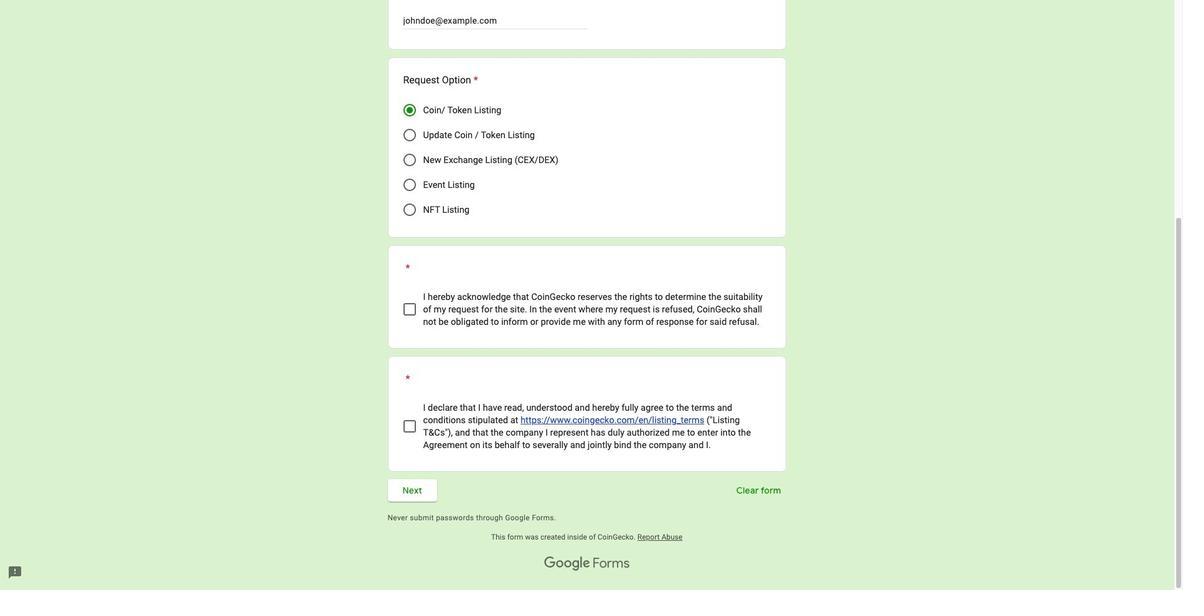 Task type: locate. For each thing, give the bounding box(es) containing it.
Event Listing radio
[[403, 179, 416, 191]]

1 vertical spatial required question element
[[403, 261, 410, 276]]

event listing image
[[403, 179, 416, 191]]

2 vertical spatial required question element
[[403, 372, 410, 387]]

heading
[[403, 73, 478, 88]]

required question element for i declare that i have read, understood and hereby fully agree to the terms and conditions stipulated at https://www.coingecko.com/en/listing_terms ("listing t&cs"), and that the company i represent has duly authorized me to enter into the agreement on its behalf to severally and jointly bind the company and i. option
[[403, 372, 410, 387]]

new exchange listing (cex/dex) image
[[403, 154, 416, 166]]

list item
[[388, 0, 787, 50]]

list
[[388, 0, 787, 472]]

I declare that I have read, understood and hereby fully agree to the terms and conditions stipulated at https://www.coingecko.com/en/listing_terms ("Listing T&Cs"), and that the company I represent has duly authorized me to enter into the Agreement on its behalf to severally and jointly bind the company and I. checkbox
[[403, 420, 416, 433]]

required question element
[[472, 73, 478, 88], [403, 261, 410, 276], [403, 372, 410, 387]]

NFT Listing radio
[[403, 203, 416, 216]]

I hereby acknowledge that CoinGecko reserves the rights to determine the suitability of my request for the site. In the event where my request is refused, CoinGecko shall not be obligated to inform or provide me with any form of response for said refusal. checkbox
[[403, 303, 416, 316]]

required question element for i hereby acknowledge that coingecko reserves the rights to determine the suitability of my request for the site. in the event where my request is refused, coingecko shall not be obligated to inform or provide me with any form of response for said refusal. checkbox
[[403, 261, 410, 276]]



Task type: vqa. For each thing, say whether or not it's contained in the screenshot.
Required question ELEMENT related to the I declare that I have read, understood and hereby fully agree to the terms and conditions stipulated at https://www.coingecko.com/en/listing_terms ("Listing T&Cs"), and that the company I represent has duly authorized me to enter into the Agreement on its behalf to severally and jointly bind the company and I. option
yes



Task type: describe. For each thing, give the bounding box(es) containing it.
i hereby acknowledge that coingecko reserves the rights to determine the suitability of my request for the site. in the event where my request is refused, coingecko shall not be obligated to inform or provide me with any form of response for said refusal. image
[[405, 304, 415, 314]]

report a problem to google image
[[7, 566, 22, 581]]

Coin/ Token Listing radio
[[403, 104, 416, 116]]

New Exchange Listing (CEX/DEX) radio
[[403, 154, 416, 166]]

google image
[[544, 557, 590, 572]]

0 vertical spatial required question element
[[472, 73, 478, 88]]

Update Coin / Token Listing radio
[[403, 129, 416, 141]]

update coin / token listing image
[[403, 129, 416, 141]]

nft listing image
[[403, 203, 416, 216]]

coin/ token listing image
[[407, 107, 413, 113]]

Your email email field
[[403, 13, 587, 28]]

i declare that i have read, understood and hereby fully agree to the terms and conditions stipulated at https://www.coingecko.com/en/listing_terms ("listing t&cs"), and that the company i represent has duly authorized me to enter into the agreement on its behalf to severally and jointly bind the company and i. image
[[405, 422, 415, 432]]



